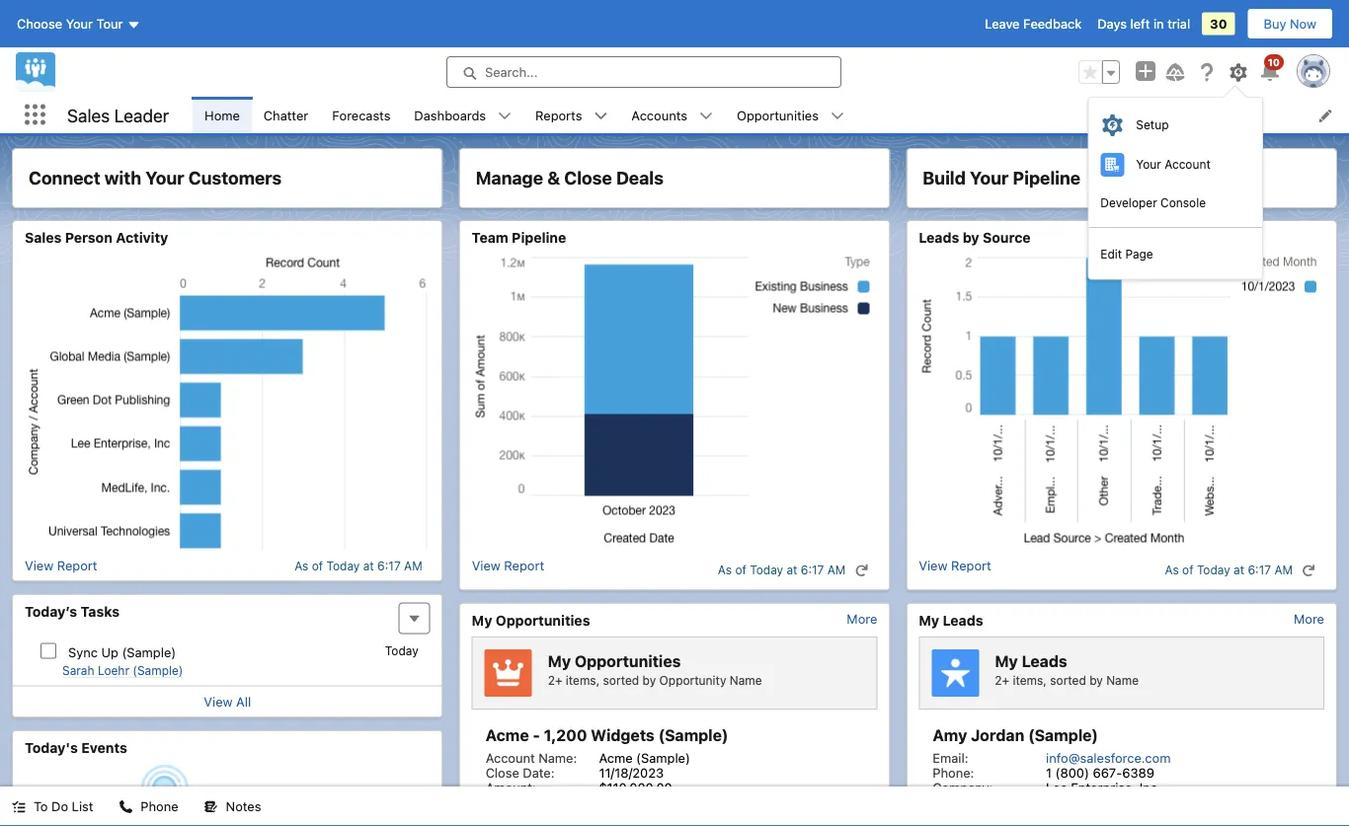 Task type: vqa. For each thing, say whether or not it's contained in the screenshot.
the right AM
yes



Task type: describe. For each thing, give the bounding box(es) containing it.
today's
[[25, 740, 78, 756]]

your right with
[[145, 167, 184, 189]]

feedback
[[1024, 16, 1082, 31]]

1 horizontal spatial pipeline
[[1013, 167, 1081, 189]]

more for build your pipeline
[[1294, 612, 1325, 627]]

am for build
[[1275, 564, 1293, 577]]

search... button
[[447, 56, 842, 88]]

view report for deals
[[472, 559, 544, 574]]

reports list item
[[524, 97, 620, 133]]

customers
[[188, 167, 282, 189]]

6389
[[1123, 766, 1155, 780]]

amy
[[933, 727, 968, 745]]

email:
[[933, 751, 969, 766]]

edit
[[1101, 247, 1122, 261]]

your account
[[1136, 158, 1211, 172]]

sync
[[68, 645, 98, 660]]

amy jordan (sample)
[[933, 727, 1099, 745]]

1 vertical spatial account
[[486, 751, 535, 766]]

$110,000.00
[[599, 780, 673, 795]]

phone button
[[107, 787, 190, 827]]

more link for manage & close deals
[[847, 612, 878, 627]]

lee enterprise, inc
[[1046, 780, 1158, 795]]

phone:
[[933, 766, 974, 780]]

my opportunities link
[[472, 612, 590, 629]]

your inside dropdown button
[[66, 16, 93, 31]]

days left in trial
[[1098, 16, 1191, 31]]

now
[[1290, 16, 1317, 31]]

as of today at 6:​17 am for build your pipeline
[[1165, 564, 1293, 577]]

sarah loehr (sample) link
[[62, 664, 183, 679]]

choose your tour button
[[16, 8, 142, 40]]

left
[[1131, 16, 1150, 31]]

view for build your pipeline
[[919, 559, 948, 574]]

opportunities for my opportunities
[[496, 613, 590, 629]]

items, for close
[[566, 674, 600, 688]]

source:
[[965, 810, 1011, 825]]

sorted for close
[[603, 674, 639, 688]]

(sample) up sarah loehr (sample) link
[[122, 645, 176, 660]]

events
[[81, 740, 127, 756]]

dashboards link
[[403, 97, 498, 133]]

of for manage & close deals
[[735, 564, 747, 577]]

team
[[472, 230, 509, 246]]

(sample) down sync up (sample) link
[[133, 664, 183, 678]]

website
[[1046, 810, 1095, 825]]

view all link
[[204, 695, 251, 710]]

developer console
[[1101, 196, 1206, 210]]

lead
[[933, 810, 962, 825]]

setup
[[1136, 118, 1169, 132]]

person
[[65, 230, 112, 246]]

enterprise,
[[1071, 780, 1136, 795]]

at for manage & close deals
[[787, 564, 798, 577]]

manage
[[476, 167, 543, 189]]

(sample) up '(800)' at right
[[1029, 727, 1099, 745]]

build
[[923, 167, 966, 189]]

deals
[[616, 167, 664, 189]]

text default image inside the phone button
[[119, 801, 133, 815]]

1
[[1046, 766, 1052, 780]]

view left all
[[204, 695, 233, 710]]

2+ for &
[[548, 674, 563, 688]]

30
[[1210, 16, 1228, 31]]

show more my opportunities records element
[[847, 612, 878, 627]]

report for customers
[[57, 559, 97, 574]]

items, for pipeline
[[1013, 674, 1047, 688]]

3 view report link from the left
[[919, 559, 992, 582]]

edit page
[[1101, 247, 1154, 261]]

my leads link
[[919, 612, 984, 629]]

chatter link
[[252, 97, 320, 133]]

0 horizontal spatial at
[[363, 559, 374, 573]]

6:​17 for manage & close deals
[[801, 564, 824, 577]]

(800)
[[1056, 766, 1090, 780]]

my for my leads
[[919, 613, 940, 629]]

lee
[[1046, 780, 1068, 795]]

0 horizontal spatial 6:​17
[[378, 559, 401, 573]]

0 horizontal spatial am
[[404, 559, 423, 573]]

acme for acme - 1,200 widgets (sample)
[[486, 727, 529, 745]]

2+ for your
[[995, 674, 1010, 688]]

edit page link
[[1089, 236, 1262, 271]]

to do list
[[34, 800, 93, 815]]

view report for customers
[[25, 559, 97, 574]]

choose
[[17, 16, 62, 31]]

console
[[1161, 196, 1206, 210]]

amount:
[[486, 780, 536, 795]]

0 horizontal spatial as
[[295, 559, 309, 573]]

today's events
[[25, 740, 127, 756]]

leader
[[114, 104, 169, 126]]

in
[[1154, 16, 1164, 31]]

10 button
[[1259, 54, 1284, 84]]

do
[[51, 800, 68, 815]]

show more my leads records element
[[1294, 612, 1325, 627]]

by for manage & close deals
[[643, 674, 656, 688]]

widgets
[[591, 727, 655, 745]]

acme for acme (sample)
[[599, 751, 633, 766]]

3 report from the left
[[951, 559, 992, 574]]

text default image inside reports list item
[[594, 109, 608, 123]]

date:
[[523, 766, 555, 780]]

my opportunities 2+ items, sorted by opportunity name
[[548, 652, 762, 688]]

source
[[983, 230, 1031, 246]]

view report link for customers
[[25, 559, 97, 574]]

text default image inside 'dashboards' list item
[[498, 109, 512, 123]]

notes button
[[192, 787, 273, 827]]

sales leader
[[67, 104, 169, 126]]

forecasts
[[332, 108, 391, 123]]

inc
[[1140, 780, 1158, 795]]

setup link
[[1089, 106, 1262, 145]]

my leads 2+ items, sorted by name
[[995, 652, 1139, 688]]

leave feedback link
[[985, 16, 1082, 31]]

reports
[[536, 108, 582, 123]]

acme - 1,200 widgets (sample)
[[486, 727, 729, 745]]

by for build your pipeline
[[1090, 674, 1103, 688]]

activity
[[116, 230, 168, 246]]

-
[[533, 727, 540, 745]]

all
[[236, 695, 251, 710]]

list containing home
[[193, 97, 1350, 133]]

as for build your pipeline
[[1165, 564, 1179, 577]]

0 horizontal spatial as of today at 6:​17 am
[[295, 559, 423, 573]]

dashboards
[[414, 108, 486, 123]]

as for manage & close deals
[[718, 564, 732, 577]]



Task type: locate. For each thing, give the bounding box(es) containing it.
1 horizontal spatial report
[[504, 559, 544, 574]]

2 horizontal spatial by
[[1090, 674, 1103, 688]]

0 vertical spatial close
[[564, 167, 612, 189]]

2 sorted from the left
[[1050, 674, 1087, 688]]

sorted inside my leads 2+ items, sorted by name
[[1050, 674, 1087, 688]]

your left tour
[[66, 16, 93, 31]]

667-
[[1093, 766, 1123, 780]]

2 view report link from the left
[[472, 559, 544, 582]]

buy now button
[[1247, 8, 1334, 40]]

text default image inside to do list button
[[12, 801, 26, 815]]

2 horizontal spatial 6:​17
[[1248, 564, 1272, 577]]

1 vertical spatial text default image
[[1302, 564, 1316, 578]]

my for my opportunities 2+ items, sorted by opportunity name
[[548, 652, 571, 671]]

as
[[295, 559, 309, 573], [718, 564, 732, 577], [1165, 564, 1179, 577]]

your
[[66, 16, 93, 31], [1136, 158, 1162, 172], [145, 167, 184, 189], [970, 167, 1009, 189]]

1 sorted from the left
[[603, 674, 639, 688]]

acme (sample)
[[599, 751, 690, 766]]

text default image inside opportunities list item
[[831, 109, 845, 123]]

1 horizontal spatial acme
[[599, 751, 633, 766]]

2 more from the left
[[1294, 612, 1325, 627]]

1 horizontal spatial am
[[828, 564, 846, 577]]

name inside my leads 2+ items, sorted by name
[[1107, 674, 1139, 688]]

1 vertical spatial acme
[[599, 751, 633, 766]]

view up the my opportunities
[[472, 559, 501, 574]]

info@salesforce.com
[[1046, 751, 1171, 766]]

items,
[[566, 674, 600, 688], [1013, 674, 1047, 688]]

1 items, from the left
[[566, 674, 600, 688]]

name inside my opportunities 2+ items, sorted by opportunity name
[[730, 674, 762, 688]]

manage & close deals
[[476, 167, 664, 189]]

2+ inside my leads 2+ items, sorted by name
[[995, 674, 1010, 688]]

text default image inside notes 'button'
[[204, 801, 218, 815]]

1 view report from the left
[[25, 559, 97, 574]]

opportunities inside my opportunities 2+ items, sorted by opportunity name
[[575, 652, 681, 671]]

more
[[847, 612, 878, 627], [1294, 612, 1325, 627]]

0 horizontal spatial of
[[312, 559, 323, 573]]

name:
[[539, 751, 577, 766]]

at for build your pipeline
[[1234, 564, 1245, 577]]

2+ inside my opportunities 2+ items, sorted by opportunity name
[[548, 674, 563, 688]]

more link for build your pipeline
[[1294, 612, 1325, 627]]

connect
[[29, 167, 100, 189]]

2 horizontal spatial text default image
[[1302, 564, 1316, 578]]

2 name from the left
[[1107, 674, 1139, 688]]

account up console
[[1165, 158, 1211, 172]]

2 horizontal spatial report
[[951, 559, 992, 574]]

1 2+ from the left
[[548, 674, 563, 688]]

opportunity
[[660, 674, 727, 688]]

my leads
[[919, 613, 984, 629]]

accounts link
[[620, 97, 699, 133]]

jordan
[[971, 727, 1025, 745]]

0 horizontal spatial more link
[[847, 612, 878, 627]]

2 vertical spatial opportunities
[[575, 652, 681, 671]]

leave feedback
[[985, 16, 1082, 31]]

2 2+ from the left
[[995, 674, 1010, 688]]

1 horizontal spatial close
[[564, 167, 612, 189]]

by
[[963, 230, 980, 246], [643, 674, 656, 688], [1090, 674, 1103, 688]]

forecasts link
[[320, 97, 403, 133]]

view up my leads link at the right of the page
[[919, 559, 948, 574]]

name up info@salesforce.com link
[[1107, 674, 1139, 688]]

sales
[[67, 104, 110, 126], [25, 230, 62, 246]]

0 horizontal spatial report
[[57, 559, 97, 574]]

1 horizontal spatial more link
[[1294, 612, 1325, 627]]

sarah
[[62, 664, 94, 678]]

view
[[25, 559, 54, 574], [472, 559, 501, 574], [919, 559, 948, 574], [204, 695, 233, 710]]

0 horizontal spatial name
[[730, 674, 762, 688]]

of
[[312, 559, 323, 573], [735, 564, 747, 577], [1183, 564, 1194, 577]]

by left source
[[963, 230, 980, 246]]

0 horizontal spatial items,
[[566, 674, 600, 688]]

view for manage & close deals
[[472, 559, 501, 574]]

by inside my opportunities 2+ items, sorted by opportunity name
[[643, 674, 656, 688]]

to
[[34, 800, 48, 815]]

1 horizontal spatial 6:​17
[[801, 564, 824, 577]]

1,200
[[544, 727, 587, 745]]

view report up today's
[[25, 559, 97, 574]]

items, inside my opportunities 2+ items, sorted by opportunity name
[[566, 674, 600, 688]]

items, up amy jordan (sample)
[[1013, 674, 1047, 688]]

1 horizontal spatial as
[[718, 564, 732, 577]]

pipeline right 'team' in the top left of the page
[[512, 230, 566, 246]]

choose your tour
[[17, 16, 123, 31]]

acme
[[486, 727, 529, 745], [599, 751, 633, 766]]

0 horizontal spatial close
[[486, 766, 519, 780]]

name right opportunity
[[730, 674, 762, 688]]

leads inside my leads 2+ items, sorted by name
[[1022, 652, 1068, 671]]

2 vertical spatial leads
[[1022, 652, 1068, 671]]

1 horizontal spatial name
[[1107, 674, 1139, 688]]

1 vertical spatial leads
[[943, 613, 984, 629]]

my opportunities
[[472, 613, 590, 629]]

my inside my leads link
[[919, 613, 940, 629]]

page
[[1126, 247, 1154, 261]]

sorted inside my opportunities 2+ items, sorted by opportunity name
[[603, 674, 639, 688]]

close left the date:
[[486, 766, 519, 780]]

developer
[[1101, 196, 1158, 210]]

text default image
[[498, 109, 512, 123], [699, 109, 713, 123], [831, 109, 845, 123], [855, 564, 869, 578], [119, 801, 133, 815], [204, 801, 218, 815]]

text default image
[[594, 109, 608, 123], [1302, 564, 1316, 578], [12, 801, 26, 815]]

1 horizontal spatial at
[[787, 564, 798, 577]]

home
[[205, 108, 240, 123]]

1 horizontal spatial 2+
[[995, 674, 1010, 688]]

acme left -
[[486, 727, 529, 745]]

view report up my leads
[[919, 559, 992, 574]]

text default image left to
[[12, 801, 26, 815]]

opportunities list item
[[725, 97, 856, 133]]

report up my leads
[[951, 559, 992, 574]]

1 horizontal spatial account
[[1165, 158, 1211, 172]]

buy now
[[1264, 16, 1317, 31]]

dashboards list item
[[403, 97, 524, 133]]

more for manage & close deals
[[847, 612, 878, 627]]

1 horizontal spatial by
[[963, 230, 980, 246]]

1 vertical spatial opportunities
[[496, 613, 590, 629]]

1 horizontal spatial sorted
[[1050, 674, 1087, 688]]

1 vertical spatial close
[[486, 766, 519, 780]]

2 horizontal spatial of
[[1183, 564, 1194, 577]]

view report link up today's
[[25, 559, 97, 574]]

am
[[404, 559, 423, 573], [828, 564, 846, 577], [1275, 564, 1293, 577]]

text default image inside accounts "list item"
[[699, 109, 713, 123]]

by up info@salesforce.com link
[[1090, 674, 1103, 688]]

0 horizontal spatial 2+
[[548, 674, 563, 688]]

leads for my leads
[[943, 613, 984, 629]]

2+ up the jordan
[[995, 674, 1010, 688]]

accounts list item
[[620, 97, 725, 133]]

0 vertical spatial text default image
[[594, 109, 608, 123]]

accounts
[[632, 108, 688, 123]]

account up amount:
[[486, 751, 535, 766]]

2 horizontal spatial am
[[1275, 564, 1293, 577]]

2 horizontal spatial view report link
[[919, 559, 992, 582]]

lead source:
[[933, 810, 1011, 825]]

my for my opportunities
[[472, 613, 492, 629]]

info@salesforce.com link
[[1046, 751, 1171, 766]]

by inside my leads 2+ items, sorted by name
[[1090, 674, 1103, 688]]

1 more link from the left
[[847, 612, 878, 627]]

0 horizontal spatial view report
[[25, 559, 97, 574]]

view report
[[25, 559, 97, 574], [472, 559, 544, 574], [919, 559, 992, 574]]

1 horizontal spatial items,
[[1013, 674, 1047, 688]]

close right & in the left top of the page
[[564, 167, 612, 189]]

2 horizontal spatial view report
[[919, 559, 992, 574]]

1 view report link from the left
[[25, 559, 97, 574]]

view report up the my opportunities
[[472, 559, 544, 574]]

by left opportunity
[[643, 674, 656, 688]]

0 horizontal spatial more
[[847, 612, 878, 627]]

report for deals
[[504, 559, 544, 574]]

(sample) up $110,000.00
[[636, 751, 690, 766]]

10
[[1268, 56, 1280, 68]]

2+ up 1,200 at the left bottom of the page
[[548, 674, 563, 688]]

close date:
[[486, 766, 555, 780]]

0 horizontal spatial by
[[643, 674, 656, 688]]

1 horizontal spatial sales
[[67, 104, 110, 126]]

sales person activity
[[25, 230, 168, 246]]

0 horizontal spatial sorted
[[603, 674, 639, 688]]

1 report from the left
[[57, 559, 97, 574]]

1 more from the left
[[847, 612, 878, 627]]

list
[[193, 97, 1350, 133]]

leads for my leads 2+ items, sorted by name
[[1022, 652, 1068, 671]]

sync up (sample) link
[[68, 645, 176, 660]]

opportunities for my opportunities 2+ items, sorted by opportunity name
[[575, 652, 681, 671]]

my inside my opportunities link
[[472, 613, 492, 629]]

your up developer console
[[1136, 158, 1162, 172]]

&
[[548, 167, 560, 189]]

0 horizontal spatial sales
[[25, 230, 62, 246]]

1 (800) 667-6389
[[1046, 766, 1155, 780]]

group
[[1079, 60, 1120, 84]]

0 vertical spatial acme
[[486, 727, 529, 745]]

0 horizontal spatial text default image
[[12, 801, 26, 815]]

with
[[105, 167, 141, 189]]

1 horizontal spatial view report
[[472, 559, 544, 574]]

2 items, from the left
[[1013, 674, 1047, 688]]

list
[[72, 800, 93, 815]]

tasks
[[81, 604, 120, 620]]

0 horizontal spatial acme
[[486, 727, 529, 745]]

sales for sales leader
[[67, 104, 110, 126]]

connect with your customers
[[29, 167, 282, 189]]

sales left the person on the top
[[25, 230, 62, 246]]

build your pipeline
[[923, 167, 1081, 189]]

0 vertical spatial leads
[[919, 230, 960, 246]]

1 vertical spatial sales
[[25, 230, 62, 246]]

sales left leader
[[67, 104, 110, 126]]

chatter
[[264, 108, 308, 123]]

2 horizontal spatial at
[[1234, 564, 1245, 577]]

my inside my opportunities 2+ items, sorted by opportunity name
[[548, 652, 571, 671]]

3 view report from the left
[[919, 559, 992, 574]]

1 horizontal spatial of
[[735, 564, 747, 577]]

0 horizontal spatial view report link
[[25, 559, 97, 574]]

leads inside my leads link
[[943, 613, 984, 629]]

your right the build
[[970, 167, 1009, 189]]

developer console link
[[1089, 185, 1262, 219]]

trial
[[1168, 16, 1191, 31]]

1 vertical spatial pipeline
[[512, 230, 566, 246]]

loehr
[[98, 664, 129, 678]]

1 horizontal spatial view report link
[[472, 559, 544, 582]]

home link
[[193, 97, 252, 133]]

2 vertical spatial text default image
[[12, 801, 26, 815]]

0 horizontal spatial pipeline
[[512, 230, 566, 246]]

11/18/2023
[[599, 766, 664, 780]]

am for manage
[[828, 564, 846, 577]]

report up the my opportunities
[[504, 559, 544, 574]]

sorted for pipeline
[[1050, 674, 1087, 688]]

2 horizontal spatial as
[[1165, 564, 1179, 577]]

0 vertical spatial account
[[1165, 158, 1211, 172]]

acme down widgets
[[599, 751, 633, 766]]

up
[[101, 645, 118, 660]]

opportunities inside list item
[[737, 108, 819, 123]]

view report link for deals
[[472, 559, 544, 582]]

sales for sales person activity
[[25, 230, 62, 246]]

of for build your pipeline
[[1183, 564, 1194, 577]]

(sample) up acme (sample)
[[659, 727, 729, 745]]

2 more link from the left
[[1294, 612, 1325, 627]]

1 horizontal spatial text default image
[[594, 109, 608, 123]]

0 vertical spatial opportunities
[[737, 108, 819, 123]]

items, inside my leads 2+ items, sorted by name
[[1013, 674, 1047, 688]]

notes
[[226, 800, 261, 815]]

6:​17 for build your pipeline
[[1248, 564, 1272, 577]]

your account link
[[1089, 145, 1262, 185]]

2 report from the left
[[504, 559, 544, 574]]

pipeline up source
[[1013, 167, 1081, 189]]

2 view report from the left
[[472, 559, 544, 574]]

6:​17
[[378, 559, 401, 573], [801, 564, 824, 577], [1248, 564, 1272, 577]]

sync up (sample) sarah loehr (sample)
[[62, 645, 183, 678]]

view for connect with your customers
[[25, 559, 54, 574]]

2 horizontal spatial as of today at 6:​17 am
[[1165, 564, 1293, 577]]

as of today at 6:​17 am for manage & close deals
[[718, 564, 846, 577]]

sorted
[[603, 674, 639, 688], [1050, 674, 1087, 688]]

view report link up my leads
[[919, 559, 992, 582]]

report up today's tasks
[[57, 559, 97, 574]]

sorted up widgets
[[603, 674, 639, 688]]

my for my leads 2+ items, sorted by name
[[995, 652, 1018, 671]]

1 horizontal spatial as of today at 6:​17 am
[[718, 564, 846, 577]]

items, up 1,200 at the left bottom of the page
[[566, 674, 600, 688]]

leave
[[985, 16, 1020, 31]]

view all
[[204, 695, 251, 710]]

team pipeline
[[472, 230, 566, 246]]

1 horizontal spatial more
[[1294, 612, 1325, 627]]

sorted up amy jordan (sample)
[[1050, 674, 1087, 688]]

opportunities
[[737, 108, 819, 123], [496, 613, 590, 629], [575, 652, 681, 671]]

text default image up show more my leads records element
[[1302, 564, 1316, 578]]

0 vertical spatial pipeline
[[1013, 167, 1081, 189]]

0 horizontal spatial account
[[486, 751, 535, 766]]

view up today's
[[25, 559, 54, 574]]

0 vertical spatial sales
[[67, 104, 110, 126]]

days
[[1098, 16, 1127, 31]]

1 name from the left
[[730, 674, 762, 688]]

view report link up the my opportunities
[[472, 559, 544, 582]]

company:
[[933, 780, 993, 795]]

my inside my leads 2+ items, sorted by name
[[995, 652, 1018, 671]]

to do list button
[[0, 787, 105, 827]]

text default image right reports
[[594, 109, 608, 123]]



